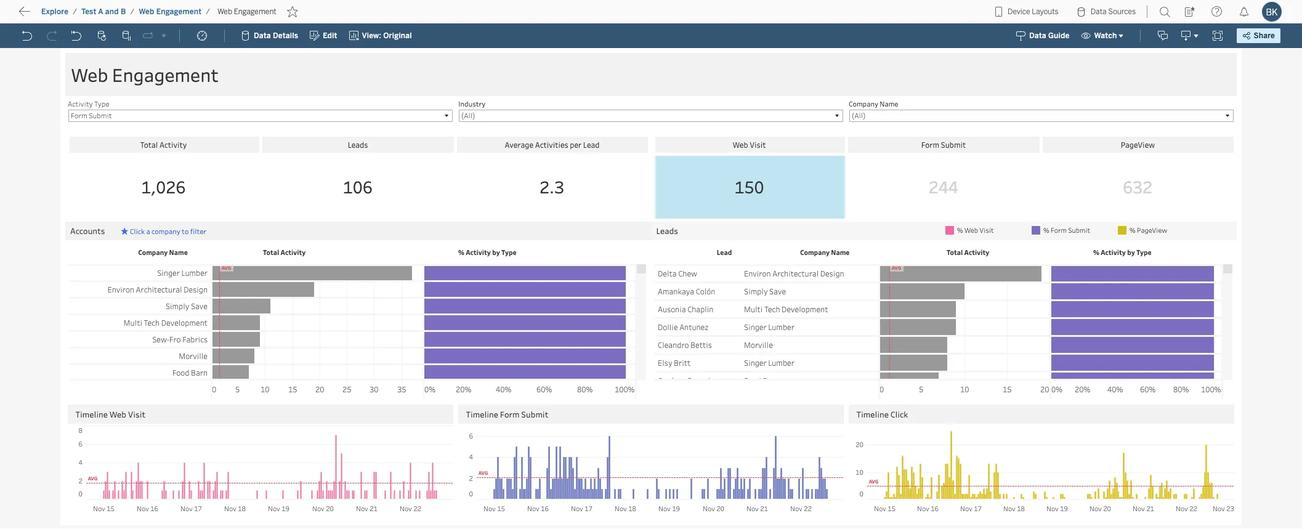 Task type: vqa. For each thing, say whether or not it's contained in the screenshot.
2nd Web
yes



Task type: locate. For each thing, give the bounding box(es) containing it.
skip
[[32, 9, 53, 21]]

0 horizontal spatial /
[[73, 7, 77, 16]]

0 horizontal spatial web
[[139, 7, 154, 16]]

2 engagement from the left
[[234, 7, 276, 16]]

explore link
[[41, 7, 69, 17]]

1 horizontal spatial web
[[218, 7, 232, 16]]

b
[[121, 7, 126, 16]]

1 horizontal spatial engagement
[[234, 7, 276, 16]]

/
[[73, 7, 77, 16], [130, 7, 135, 16], [206, 7, 210, 16]]

web
[[139, 7, 154, 16], [218, 7, 232, 16]]

a
[[98, 7, 103, 16]]

/ right the web engagement link
[[206, 7, 210, 16]]

1 horizontal spatial /
[[130, 7, 135, 16]]

/ left test
[[73, 7, 77, 16]]

engagement
[[156, 7, 202, 16], [234, 7, 276, 16]]

/ right b
[[130, 7, 135, 16]]

and
[[105, 7, 119, 16]]

1 / from the left
[[73, 7, 77, 16]]

0 horizontal spatial engagement
[[156, 7, 202, 16]]

explore / test a and b / web engagement /
[[41, 7, 210, 16]]

web engagement element
[[214, 7, 280, 16]]

2 horizontal spatial /
[[206, 7, 210, 16]]

web engagement link
[[138, 7, 202, 17]]

web right b
[[139, 7, 154, 16]]

web right the web engagement link
[[218, 7, 232, 16]]



Task type: describe. For each thing, give the bounding box(es) containing it.
test a and b link
[[81, 7, 127, 17]]

2 / from the left
[[130, 7, 135, 16]]

1 engagement from the left
[[156, 7, 202, 16]]

skip to content link
[[30, 7, 126, 23]]

test
[[81, 7, 96, 16]]

skip to content
[[32, 9, 106, 21]]

1 web from the left
[[139, 7, 154, 16]]

to
[[55, 9, 65, 21]]

explore
[[41, 7, 69, 16]]

content
[[68, 9, 106, 21]]

web engagement
[[218, 7, 276, 16]]

3 / from the left
[[206, 7, 210, 16]]

2 web from the left
[[218, 7, 232, 16]]



